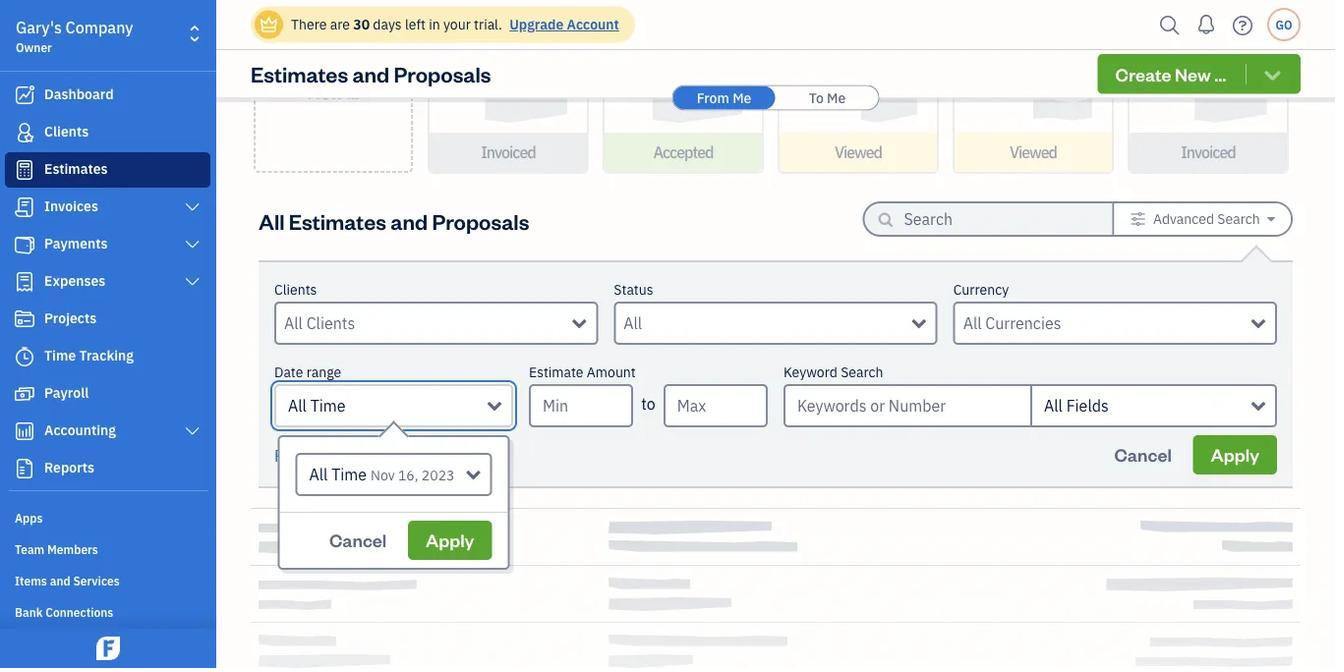 Task type: locate. For each thing, give the bounding box(es) containing it.
search image
[[1155, 10, 1186, 40]]

1 vertical spatial cancel button
[[312, 521, 404, 561]]

create new … down are
[[305, 57, 361, 104]]

estimates
[[251, 60, 348, 88], [44, 160, 108, 178], [289, 207, 386, 235]]

0 vertical spatial search
[[1218, 210, 1260, 228]]

apply button down 2023
[[408, 521, 492, 561]]

search for keyword search
[[841, 363, 884, 382]]

services
[[73, 573, 120, 589]]

0 vertical spatial apply
[[1211, 444, 1260, 467]]

1 vertical spatial apply button
[[408, 521, 492, 561]]

all inside date range field
[[309, 465, 328, 485]]

all inside dropdown button
[[288, 396, 307, 416]]

All search field
[[624, 312, 912, 335]]

cancel down 'nov'
[[329, 529, 387, 552]]

payroll
[[44, 384, 89, 402]]

and inside the main element
[[50, 573, 70, 589]]

trial.
[[474, 15, 502, 33]]

2 viewed from the left
[[1010, 142, 1057, 163]]

cancel
[[1115, 444, 1172, 467], [329, 529, 387, 552]]

time inside date range field
[[332, 465, 367, 485]]

estimate
[[529, 363, 584, 382]]

0 horizontal spatial search
[[841, 363, 884, 382]]

all for all time
[[288, 396, 307, 416]]

1 horizontal spatial me
[[827, 89, 846, 107]]

nov
[[371, 467, 395, 485]]

Estimate Amount Minimum text field
[[529, 385, 634, 428]]

apply down 2023
[[426, 529, 474, 552]]

chevron large down image
[[183, 200, 202, 215], [183, 237, 202, 253], [183, 274, 202, 290], [183, 424, 202, 440]]

date
[[274, 363, 303, 382]]

reset all
[[274, 446, 335, 467]]

invoiced
[[481, 142, 536, 163], [1181, 142, 1236, 163]]

Keyword Search field
[[1031, 385, 1277, 428]]

clients up 'date'
[[274, 281, 317, 299]]

0 vertical spatial cancel button
[[1097, 436, 1190, 475]]

chevron large down image for accounting
[[183, 424, 202, 440]]

estimates and proposals
[[251, 60, 491, 88]]

0 horizontal spatial and
[[50, 573, 70, 589]]

clients down dashboard
[[44, 122, 89, 141]]

2 chevron large down image from the top
[[183, 237, 202, 253]]

bank connections link
[[5, 597, 210, 626]]

1 horizontal spatial new
[[1175, 62, 1211, 86]]

all for all estimates and proposals
[[259, 207, 285, 235]]

1 vertical spatial apply
[[426, 529, 474, 552]]

chevron large down image down estimates link
[[183, 200, 202, 215]]

0 horizontal spatial me
[[733, 89, 752, 107]]

2 vertical spatial estimates
[[289, 207, 386, 235]]

payment image
[[13, 235, 36, 255]]

proposals
[[394, 60, 491, 88], [432, 207, 529, 235]]

0 horizontal spatial …
[[347, 80, 359, 104]]

1 horizontal spatial cancel button
[[1097, 436, 1190, 475]]

1 vertical spatial search
[[841, 363, 884, 382]]

1 horizontal spatial …
[[1215, 62, 1227, 86]]

caretdown image
[[1268, 211, 1275, 227]]

clients inside the main element
[[44, 122, 89, 141]]

settings image
[[1130, 211, 1146, 227]]

1 vertical spatial and
[[391, 207, 428, 235]]

client image
[[13, 123, 36, 143]]

apply down keyword search field
[[1211, 444, 1260, 467]]

1 chevron large down image from the top
[[183, 200, 202, 215]]

cancel button
[[1097, 436, 1190, 475], [312, 521, 404, 561]]

1 horizontal spatial viewed
[[1010, 142, 1057, 163]]

freshbooks image
[[92, 637, 124, 661]]

viewed down the to me link
[[835, 142, 882, 163]]

all
[[259, 207, 285, 235], [288, 396, 307, 416], [1044, 396, 1063, 416], [309, 465, 328, 485]]

… for the right 'create new …' dropdown button
[[1215, 62, 1227, 86]]

notifications image
[[1191, 5, 1222, 44]]

cancel button down 'nov'
[[312, 521, 404, 561]]

new down are
[[308, 80, 344, 104]]

search left caretdown icon
[[1218, 210, 1260, 228]]

1 horizontal spatial clients
[[274, 281, 317, 299]]

in
[[429, 15, 440, 33]]

0 horizontal spatial apply
[[426, 529, 474, 552]]

invoices link
[[5, 190, 210, 225]]

apply button down keyword search field
[[1193, 436, 1277, 475]]

create down search icon
[[1116, 62, 1172, 86]]

Date Range field
[[296, 453, 492, 497]]

apps
[[15, 510, 43, 526]]

0 horizontal spatial clients
[[44, 122, 89, 141]]

estimates inside the main element
[[44, 160, 108, 178]]

2 horizontal spatial and
[[391, 207, 428, 235]]

all estimates and proposals
[[259, 207, 529, 235]]

search
[[1218, 210, 1260, 228], [841, 363, 884, 382]]

… inside the create new …
[[347, 80, 359, 104]]

time inside the main element
[[44, 347, 76, 365]]

chevron large down image up reports link
[[183, 424, 202, 440]]

apply for the bottommost apply button
[[426, 529, 474, 552]]

cancel down keyword search field
[[1115, 444, 1172, 467]]

clients
[[44, 122, 89, 141], [274, 281, 317, 299]]

team members
[[15, 542, 98, 558]]

create new … down search icon
[[1116, 62, 1227, 86]]

all inside keyword search field
[[1044, 396, 1063, 416]]

3 chevron large down image from the top
[[183, 274, 202, 290]]

accounting
[[44, 421, 116, 440]]

chevron large down image for expenses
[[183, 274, 202, 290]]

0 horizontal spatial cancel button
[[312, 521, 404, 561]]

0 vertical spatial cancel
[[1115, 444, 1172, 467]]

new
[[1175, 62, 1211, 86], [308, 80, 344, 104]]

search inside dropdown button
[[1218, 210, 1260, 228]]

2 vertical spatial and
[[50, 573, 70, 589]]

chevron large down image inside expenses link
[[183, 274, 202, 290]]

your
[[443, 15, 471, 33]]

amount
[[587, 363, 636, 382]]

advanced search button
[[1115, 204, 1291, 235]]

0 vertical spatial estimates
[[251, 60, 348, 88]]

0 horizontal spatial invoiced
[[481, 142, 536, 163]]

search right keyword
[[841, 363, 884, 382]]

days
[[373, 15, 402, 33]]

are
[[330, 15, 350, 33]]

items and services link
[[5, 565, 210, 595]]

estimates for estimates
[[44, 160, 108, 178]]

time down range
[[310, 396, 346, 416]]

… down 30
[[347, 80, 359, 104]]

create down are
[[305, 57, 361, 80]]

chevron large down image for payments
[[183, 237, 202, 253]]

time inside dropdown button
[[310, 396, 346, 416]]

0 vertical spatial clients
[[44, 122, 89, 141]]

0 vertical spatial and
[[352, 60, 390, 88]]

create
[[305, 57, 361, 80], [1116, 62, 1172, 86]]

2 vertical spatial time
[[332, 465, 367, 485]]

0 vertical spatial time
[[44, 347, 76, 365]]

reset all button
[[274, 444, 335, 468]]

2 me from the left
[[827, 89, 846, 107]]

clients link
[[5, 115, 210, 150]]

and
[[352, 60, 390, 88], [391, 207, 428, 235], [50, 573, 70, 589]]

search for advanced search
[[1218, 210, 1260, 228]]

time right 'timer' icon
[[44, 347, 76, 365]]

0 horizontal spatial create new … button
[[254, 0, 413, 173]]

1 me from the left
[[733, 89, 752, 107]]

1 horizontal spatial and
[[352, 60, 390, 88]]

upgrade
[[510, 15, 564, 33]]

0 vertical spatial apply button
[[1193, 436, 1277, 475]]

viewed
[[835, 142, 882, 163], [1010, 142, 1057, 163]]

currency
[[954, 281, 1009, 299]]

2 invoiced from the left
[[1181, 142, 1236, 163]]

chart image
[[13, 422, 36, 442]]

All Clients search field
[[284, 312, 573, 335]]

0 horizontal spatial create
[[305, 57, 361, 80]]

create new … button
[[254, 0, 413, 173], [1098, 54, 1301, 94]]

viewed up search text field
[[1010, 142, 1057, 163]]

all time button
[[274, 385, 513, 428]]

apps link
[[5, 503, 210, 532]]

1 horizontal spatial search
[[1218, 210, 1260, 228]]

chevron large down image down invoices link
[[183, 237, 202, 253]]

me right to
[[827, 89, 846, 107]]

report image
[[13, 459, 36, 479]]

team members link
[[5, 534, 210, 563]]

go to help image
[[1227, 10, 1259, 40]]

items and services
[[15, 573, 120, 589]]

0 horizontal spatial apply button
[[408, 521, 492, 561]]

estimate amount
[[529, 363, 636, 382]]

estimates link
[[5, 152, 210, 188]]

project image
[[13, 310, 36, 329]]

me right from
[[733, 89, 752, 107]]

chevron large down image up the projects link
[[183, 274, 202, 290]]

0 horizontal spatial cancel
[[329, 529, 387, 552]]

new down notifications image
[[1175, 62, 1211, 86]]

gary's
[[16, 17, 62, 38]]

… down notifications image
[[1215, 62, 1227, 86]]

apply button
[[1193, 436, 1277, 475], [408, 521, 492, 561]]

payroll link
[[5, 377, 210, 412]]

account
[[567, 15, 619, 33]]

go
[[1276, 17, 1293, 32]]

keyword search
[[784, 363, 884, 382]]

all fields
[[1044, 396, 1109, 416]]

1 horizontal spatial invoiced
[[1181, 142, 1236, 163]]

0 horizontal spatial viewed
[[835, 142, 882, 163]]

1 vertical spatial time
[[310, 396, 346, 416]]

time left 'nov'
[[332, 465, 367, 485]]

main element
[[0, 0, 266, 669]]

1 horizontal spatial apply
[[1211, 444, 1260, 467]]

from me link
[[673, 86, 775, 110]]

cancel button down keyword search field
[[1097, 436, 1190, 475]]

16,
[[398, 467, 418, 485]]

All Currencies search field
[[963, 312, 1252, 335]]

…
[[1215, 62, 1227, 86], [347, 80, 359, 104]]

time
[[44, 347, 76, 365], [310, 396, 346, 416], [332, 465, 367, 485]]

1 horizontal spatial create new … button
[[1098, 54, 1301, 94]]

1 vertical spatial estimates
[[44, 160, 108, 178]]

4 chevron large down image from the top
[[183, 424, 202, 440]]

expenses
[[44, 272, 105, 290]]



Task type: vqa. For each thing, say whether or not it's contained in the screenshot.
Dashboard at left
yes



Task type: describe. For each thing, give the bounding box(es) containing it.
crown image
[[259, 14, 279, 35]]

bank
[[15, 605, 43, 621]]

1 horizontal spatial apply button
[[1193, 436, 1277, 475]]

payments link
[[5, 227, 210, 263]]

reset
[[274, 446, 315, 467]]

apply for right apply button
[[1211, 444, 1260, 467]]

time tracking link
[[5, 339, 210, 375]]

from me
[[697, 89, 752, 107]]

Estimate Amount Maximum text field
[[664, 385, 768, 428]]

status
[[614, 281, 654, 299]]

accepted
[[653, 142, 714, 163]]

30
[[353, 15, 370, 33]]

advanced search
[[1154, 210, 1260, 228]]

2023
[[422, 467, 455, 485]]

to me link
[[776, 86, 879, 110]]

0 horizontal spatial new
[[308, 80, 344, 104]]

all time nov 16, 2023
[[309, 465, 455, 485]]

there are 30 days left in your trial. upgrade account
[[291, 15, 619, 33]]

time for all time nov 16, 2023
[[332, 465, 367, 485]]

1 horizontal spatial create new …
[[1116, 62, 1227, 86]]

1 invoiced from the left
[[481, 142, 536, 163]]

1 vertical spatial clients
[[274, 281, 317, 299]]

company
[[65, 17, 133, 38]]

money image
[[13, 385, 36, 404]]

invoices
[[44, 197, 98, 215]]

Keyword Search text field
[[784, 385, 1031, 428]]

owner
[[16, 39, 52, 55]]

date range
[[274, 363, 341, 382]]

all for all fields
[[1044, 396, 1063, 416]]

tracking
[[79, 347, 134, 365]]

expense image
[[13, 272, 36, 292]]

dashboard
[[44, 85, 114, 103]]

payments
[[44, 235, 108, 253]]

estimates for estimates and proposals
[[251, 60, 348, 88]]

0 horizontal spatial create new …
[[305, 57, 361, 104]]

1 vertical spatial proposals
[[432, 207, 529, 235]]

go button
[[1268, 8, 1301, 41]]

gary's company owner
[[16, 17, 133, 55]]

and for services
[[50, 573, 70, 589]]

1 vertical spatial cancel
[[329, 529, 387, 552]]

timer image
[[13, 347, 36, 367]]

members
[[47, 542, 98, 558]]

invoice image
[[13, 198, 36, 217]]

items
[[15, 573, 47, 589]]

keyword
[[784, 363, 838, 382]]

time for all time
[[310, 396, 346, 416]]

accounting link
[[5, 414, 210, 449]]

to
[[809, 89, 824, 107]]

range
[[307, 363, 341, 382]]

projects link
[[5, 302, 210, 337]]

to me
[[809, 89, 846, 107]]

from
[[697, 89, 730, 107]]

… for left 'create new …' dropdown button
[[347, 80, 359, 104]]

all time
[[288, 396, 346, 416]]

me for to me
[[827, 89, 846, 107]]

expenses link
[[5, 265, 210, 300]]

estimate image
[[13, 160, 36, 180]]

1 horizontal spatial create
[[1116, 62, 1172, 86]]

1 horizontal spatial cancel
[[1115, 444, 1172, 467]]

cancel button for right apply button
[[1097, 436, 1190, 475]]

reports
[[44, 459, 94, 477]]

connections
[[46, 605, 113, 621]]

chevrondown image
[[1262, 64, 1284, 84]]

time tracking
[[44, 347, 134, 365]]

cancel button for the bottommost apply button
[[312, 521, 404, 561]]

upgrade account link
[[506, 15, 619, 33]]

to
[[641, 394, 656, 415]]

bank connections
[[15, 605, 113, 621]]

projects
[[44, 309, 97, 327]]

reports link
[[5, 451, 210, 487]]

left
[[405, 15, 426, 33]]

dashboard image
[[13, 86, 36, 105]]

chevron large down image for invoices
[[183, 200, 202, 215]]

fields
[[1067, 396, 1109, 416]]

me for from me
[[733, 89, 752, 107]]

dashboard link
[[5, 78, 210, 113]]

Search text field
[[904, 204, 1081, 235]]

and for proposals
[[352, 60, 390, 88]]

advanced
[[1154, 210, 1215, 228]]

there
[[291, 15, 327, 33]]

1 viewed from the left
[[835, 142, 882, 163]]

0 vertical spatial proposals
[[394, 60, 491, 88]]

all
[[318, 446, 335, 467]]

team
[[15, 542, 44, 558]]



